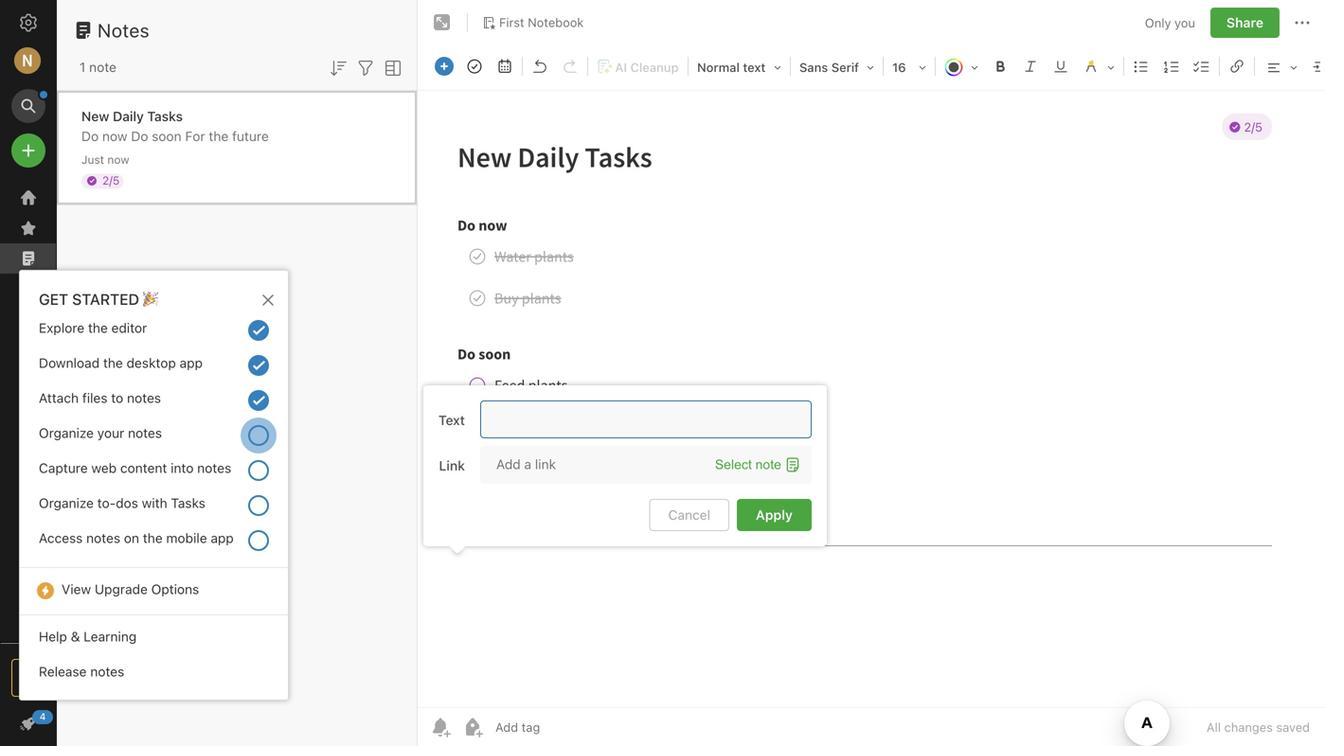 Task type: locate. For each thing, give the bounding box(es) containing it.
web
[[91, 461, 117, 476]]

task image
[[462, 53, 488, 80]]

1 note
[[80, 59, 117, 75]]

notes down learning at the left of the page
[[90, 664, 124, 680]]

just now
[[82, 153, 129, 166]]

access notes on the mobile app
[[39, 531, 234, 546]]

Help and Learning task checklist field
[[0, 709, 57, 739]]

attach
[[39, 390, 79, 406]]

undo image
[[527, 53, 553, 80]]

help & learning
[[39, 629, 137, 645]]

home image
[[17, 187, 40, 209]]

now down daily
[[102, 128, 127, 144]]

Insert field
[[430, 53, 459, 80]]

now for do
[[102, 128, 127, 144]]

organize down "capture"
[[39, 496, 94, 511]]

saved
[[1277, 721, 1311, 735]]

sans serif
[[800, 60, 860, 74]]

1 dropdown list menu from the top
[[20, 315, 288, 576]]

download the desktop app link
[[20, 350, 288, 385]]

1 vertical spatial organize
[[39, 496, 94, 511]]

tasks right with
[[171, 496, 206, 511]]

account image
[[14, 47, 41, 74]]

help
[[39, 629, 67, 645]]

do down new
[[82, 128, 99, 144]]

the
[[209, 128, 229, 144], [88, 320, 108, 336], [103, 355, 123, 371], [143, 531, 163, 546]]

notes
[[127, 390, 161, 406], [128, 426, 162, 441], [197, 461, 231, 476], [86, 531, 120, 546], [90, 664, 124, 680]]

tasks
[[147, 109, 183, 124], [171, 496, 206, 511]]

the right on
[[143, 531, 163, 546]]

notes
[[98, 19, 150, 41]]

0 vertical spatial now
[[102, 128, 127, 144]]

options
[[151, 582, 199, 598]]

Heading level field
[[691, 53, 788, 81]]

with
[[142, 496, 167, 511]]

3 dropdown list menu from the top
[[20, 624, 288, 694]]

2 dropdown list menu from the top
[[20, 576, 288, 624]]

get
[[39, 290, 68, 308]]

1
[[80, 59, 86, 75]]

&
[[71, 629, 80, 645]]

upgrade
[[95, 582, 148, 598]]

dropdown list menu
[[20, 315, 288, 576], [20, 576, 288, 624], [20, 624, 288, 694]]

view upgrade options link
[[20, 576, 288, 607]]

1 vertical spatial app
[[211, 531, 234, 546]]

add filters image
[[354, 57, 377, 79]]

content
[[120, 461, 167, 476]]

desktop
[[127, 355, 176, 371]]

sans
[[800, 60, 829, 74]]

1 horizontal spatial do
[[131, 128, 148, 144]]

notes left on
[[86, 531, 120, 546]]

organize up "capture"
[[39, 426, 94, 441]]

2 organize from the top
[[39, 496, 94, 511]]

to
[[111, 390, 123, 406]]

the right for
[[209, 128, 229, 144]]

first notebook button
[[476, 9, 591, 36]]

app
[[180, 355, 203, 371], [211, 531, 234, 546]]

1 organize from the top
[[39, 426, 94, 441]]

1 vertical spatial tasks
[[171, 496, 206, 511]]

dropdown list menu containing explore the editor
[[20, 315, 288, 576]]

now for just
[[107, 153, 129, 166]]

16
[[893, 60, 907, 74]]

attach files to notes
[[39, 390, 161, 406]]

dos
[[116, 496, 138, 511]]

organize for organize your notes
[[39, 426, 94, 441]]

help & learning link
[[20, 624, 288, 659]]

0 horizontal spatial app
[[180, 355, 203, 371]]

settings image
[[17, 11, 40, 34]]

0 vertical spatial organize
[[39, 426, 94, 441]]

app right mobile
[[211, 531, 234, 546]]

do
[[82, 128, 99, 144], [131, 128, 148, 144]]

release notes
[[39, 664, 124, 680]]

dropdown list menu containing help & learning
[[20, 624, 288, 694]]

learning
[[84, 629, 137, 645]]

notes right to
[[127, 390, 161, 406]]

now
[[102, 128, 127, 144], [107, 153, 129, 166]]

to-
[[97, 496, 116, 511]]

changes
[[1225, 721, 1274, 735]]

upgrade image
[[17, 667, 40, 690]]

View options field
[[377, 55, 405, 79]]

More actions field
[[1292, 8, 1314, 38]]

tree
[[0, 183, 57, 643]]

capture web content into notes link
[[20, 455, 288, 490]]

do now do soon for the future
[[82, 128, 269, 144]]

view
[[62, 582, 91, 598]]

expand note image
[[431, 11, 454, 34]]

tasks up soon
[[147, 109, 183, 124]]

now up 2/5
[[107, 153, 129, 166]]

0 horizontal spatial do
[[82, 128, 99, 144]]

0 vertical spatial tasks
[[147, 109, 183, 124]]

app right desktop
[[180, 355, 203, 371]]

1 vertical spatial now
[[107, 153, 129, 166]]

add tag image
[[462, 716, 484, 739]]

1 do from the left
[[82, 128, 99, 144]]

organize
[[39, 426, 94, 441], [39, 496, 94, 511]]

share button
[[1211, 8, 1280, 38]]

explore
[[39, 320, 84, 336]]

future
[[232, 128, 269, 144]]

Font size field
[[886, 53, 933, 81]]

do down "new daily tasks"
[[131, 128, 148, 144]]

4
[[39, 712, 46, 723]]

italic image
[[1018, 53, 1044, 80]]

editor
[[111, 320, 147, 336]]

tasks inside note list element
[[147, 109, 183, 124]]

all changes saved
[[1207, 721, 1311, 735]]

soon
[[152, 128, 182, 144]]



Task type: describe. For each thing, give the bounding box(es) containing it.
only you
[[1146, 15, 1196, 30]]

first
[[499, 15, 525, 29]]

note list element
[[57, 0, 418, 747]]

organize to-dos with tasks
[[39, 496, 206, 511]]

note window element
[[418, 0, 1326, 747]]

you
[[1175, 15, 1196, 30]]

new
[[82, 109, 109, 124]]

organize to-dos with tasks link
[[20, 490, 288, 525]]

all
[[1207, 721, 1222, 735]]

notes down attach files to notes link on the bottom
[[128, 426, 162, 441]]

Highlight field
[[1077, 53, 1122, 81]]

normal
[[698, 60, 740, 74]]

daily
[[113, 109, 144, 124]]

Sort options field
[[327, 55, 350, 79]]

capture
[[39, 461, 88, 476]]

access notes on the mobile app link
[[20, 525, 288, 560]]

dropdown list menu containing view upgrade options
[[20, 576, 288, 624]]

new daily tasks
[[82, 109, 183, 124]]

capture web content into notes
[[39, 461, 231, 476]]

explore the editor link
[[20, 315, 288, 350]]

bulleted list image
[[1129, 53, 1155, 80]]

mobile
[[166, 531, 207, 546]]

Font family field
[[793, 53, 881, 81]]

numbered list image
[[1159, 53, 1186, 80]]

indent image
[[1307, 53, 1326, 80]]

started
[[72, 290, 139, 308]]

organize your notes link
[[20, 419, 288, 455]]

notebook
[[528, 15, 584, 29]]

organize your notes
[[39, 426, 162, 441]]

the up to
[[103, 355, 123, 371]]

🎉
[[143, 290, 158, 308]]

add a reminder image
[[429, 716, 452, 739]]

Account field
[[0, 42, 57, 80]]

files
[[82, 390, 108, 406]]

normal text
[[698, 60, 766, 74]]

bold image
[[988, 53, 1014, 80]]

download the desktop app
[[39, 355, 203, 371]]

note
[[89, 59, 117, 75]]

2/5
[[102, 174, 120, 187]]

click to expand image
[[49, 712, 63, 734]]

Note Editor text field
[[418, 91, 1326, 708]]

into
[[171, 461, 194, 476]]

Alignment field
[[1258, 53, 1305, 81]]

1 horizontal spatial app
[[211, 531, 234, 546]]

serif
[[832, 60, 860, 74]]

for
[[185, 128, 205, 144]]

2 do from the left
[[131, 128, 148, 144]]

calendar event image
[[492, 53, 518, 80]]

explore the editor
[[39, 320, 147, 336]]

release notes link
[[20, 659, 288, 694]]

Add filters field
[[354, 55, 377, 79]]

organize for organize to-dos with tasks
[[39, 496, 94, 511]]

underline image
[[1048, 53, 1075, 80]]

just
[[82, 153, 104, 166]]

first notebook
[[499, 15, 584, 29]]

only
[[1146, 15, 1172, 30]]

the down get started 🎉
[[88, 320, 108, 336]]

view upgrade options
[[62, 582, 199, 598]]

download
[[39, 355, 100, 371]]

on
[[124, 531, 139, 546]]

Font color field
[[938, 53, 986, 81]]

0 vertical spatial app
[[180, 355, 203, 371]]

get started 🎉
[[39, 290, 158, 308]]

the inside note list element
[[209, 128, 229, 144]]

checklist image
[[1189, 53, 1216, 80]]

share
[[1227, 15, 1264, 30]]

text
[[743, 60, 766, 74]]

more actions image
[[1292, 11, 1314, 34]]

Add tag field
[[494, 720, 636, 736]]

access
[[39, 531, 83, 546]]

your
[[97, 426, 124, 441]]

notes right into
[[197, 461, 231, 476]]

attach files to notes link
[[20, 385, 288, 420]]

release
[[39, 664, 87, 680]]

insert link image
[[1224, 53, 1251, 80]]



Task type: vqa. For each thing, say whether or not it's contained in the screenshot.
First
yes



